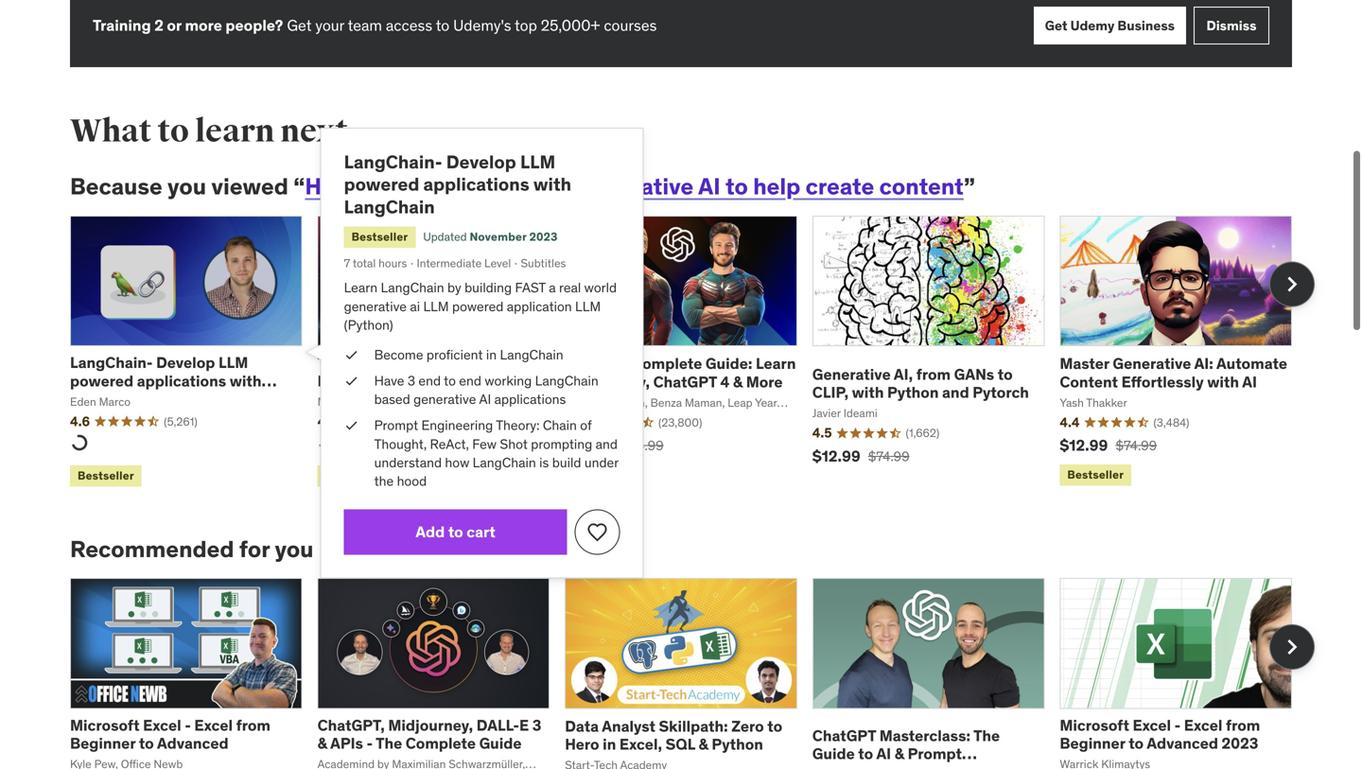 Task type: describe. For each thing, give the bounding box(es) containing it.
e
[[519, 714, 529, 733]]

generative for 3
[[414, 391, 476, 408]]

add to cart button
[[344, 510, 567, 555]]

to inside microsoft excel - excel from beginner to advanced
[[139, 732, 154, 752]]

subtitles
[[521, 256, 566, 271]]

by
[[448, 279, 462, 296]]

proficient
[[427, 346, 483, 363]]

udemy's
[[453, 16, 511, 35]]

because
[[70, 172, 162, 201]]

masterclass:
[[880, 725, 971, 744]]

beginner for microsoft excel - excel from beginner to advanced
[[70, 732, 136, 752]]

0 vertical spatial you
[[168, 172, 206, 201]]

fast
[[515, 279, 546, 296]]

develop for $12.99
[[156, 353, 215, 372]]

working
[[485, 372, 532, 389]]

with inside generative ai, from gans to clip, with python and pytorch
[[852, 382, 884, 401]]

langchain up the 4.6
[[70, 389, 147, 409]]

complete inside chatgpt complete guide: learn midjourney, chatgpt 4 & more
[[632, 353, 702, 372]]

langchain inside have 3 end to end working langchain based generative ai applications
[[535, 372, 599, 389]]

in inside data analyst skillpath: zero to hero in excel, sql & python
[[603, 732, 616, 752]]

clip,
[[813, 382, 849, 401]]

to inside generative ai, from gans to clip, with python and pytorch
[[998, 364, 1013, 383]]

python inside data analyst skillpath: zero to hero in excel, sql & python
[[712, 732, 764, 752]]

3 excel from the left
[[1133, 714, 1172, 733]]

prompting
[[531, 436, 593, 453]]

langchain- develop llm powered applications with langchain for learn langchain by building fast a real world generative ai llm powered application llm (python)
[[344, 150, 572, 218]]

your
[[315, 16, 344, 35]]

become
[[374, 346, 423, 363]]

have 3 end to end working langchain based generative ai applications
[[374, 372, 599, 408]]

from for microsoft excel - excel from beginner to advanced
[[236, 714, 271, 733]]

cart
[[467, 522, 496, 542]]

guide:
[[706, 353, 753, 372]]

and for python
[[943, 382, 970, 401]]

udemy
[[1071, 17, 1115, 34]]

- for microsoft excel - excel from beginner to advanced
[[185, 714, 191, 733]]

master generative ai: automate content effortlessly with ai
[[1060, 353, 1288, 391]]

to inside data analyst skillpath: zero to hero in excel, sql & python
[[768, 714, 783, 733]]

chatgpt up the updated november 2023
[[430, 172, 525, 201]]

generative inside generative ai, from gans to clip, with python and pytorch
[[813, 364, 891, 383]]

0 horizontal spatial generative
[[576, 172, 694, 201]]

chatgpt masterclass: the guide to ai & prompt engineering
[[813, 725, 1000, 769]]

learn inside chatgpt complete guide: learn midjourney, chatgpt 4 & more
[[756, 353, 796, 372]]

of
[[580, 417, 592, 434]]

beginner for microsoft excel - excel from beginner to advanced 2023
[[1060, 732, 1126, 752]]

ai,
[[894, 364, 913, 383]]

more
[[746, 371, 783, 391]]

become proficient in langchain
[[374, 346, 564, 363]]

develop for learn langchain by building fast a real world generative ai llm powered application llm (python)
[[446, 150, 516, 173]]

november
[[470, 229, 527, 244]]

the inside chatgpt, midjourney, dall-e 3 & apis - the complete guide
[[376, 732, 402, 752]]

& inside data analyst skillpath: zero to hero in excel, sql & python
[[699, 732, 709, 752]]

7
[[344, 256, 350, 271]]

python inside generative ai, from gans to clip, with python and pytorch
[[888, 382, 939, 401]]

the inside chatgpt masterclass: the guide to ai & prompt engineering
[[974, 725, 1000, 744]]

intermediate level
[[417, 256, 511, 271]]

add
[[416, 522, 445, 542]]

0 vertical spatial bestseller
[[352, 229, 408, 244]]

powered for learn langchain by building fast a real world generative ai llm powered application llm (python)
[[344, 173, 420, 196]]

advanced for microsoft excel - excel from beginner to advanced
[[157, 732, 229, 752]]

1 horizontal spatial get
[[1045, 17, 1068, 34]]

midjourney, inside chatgpt complete guide: learn midjourney, chatgpt 4 & more
[[565, 371, 650, 391]]

more
[[185, 16, 222, 35]]

updated november 2023
[[423, 229, 558, 244]]

guide inside chatgpt masterclass: the guide to ai & prompt engineering
[[813, 743, 855, 762]]

complete inside chatgpt, midjourney, dall-e 3 & apis - the complete guide
[[406, 732, 476, 752]]

how to use chatgpt and generative ai to help create content link
[[305, 172, 964, 201]]

data analyst skillpath: zero to hero in excel, sql & python
[[565, 714, 783, 752]]

from for microsoft excel - excel from beginner to advanced 2023
[[1226, 714, 1261, 733]]

ai:
[[1195, 353, 1214, 372]]

generative ai, from gans to clip, with python and pytorch link
[[813, 364, 1030, 401]]

"
[[964, 172, 976, 201]]

excel,
[[620, 732, 662, 752]]

to inside button
[[448, 522, 463, 542]]

2 end from the left
[[459, 372, 482, 389]]

build
[[552, 454, 581, 471]]

application
[[507, 298, 572, 315]]

pytorch
[[973, 382, 1030, 401]]

1 excel from the left
[[143, 714, 181, 733]]

master
[[1060, 353, 1110, 372]]

analyst
[[602, 714, 656, 733]]

microsoft excel - excel from beginner to advanced link
[[70, 714, 271, 752]]

courses
[[604, 16, 657, 35]]

understand
[[374, 454, 442, 471]]

learn inside learn langchain by building fast a real world generative ai llm powered application llm (python)
[[344, 279, 378, 296]]

skillpath:
[[659, 714, 728, 733]]

langchain up hours at the left
[[344, 195, 435, 218]]

hero
[[565, 732, 600, 752]]

microsoft for microsoft excel - excel from beginner to advanced
[[70, 714, 140, 733]]

add to cart
[[416, 522, 496, 542]]

zero
[[732, 714, 764, 733]]

under
[[585, 454, 619, 471]]

updated
[[423, 229, 467, 244]]

microsoft for microsoft excel - excel from beginner to advanced 2023
[[1060, 714, 1130, 733]]

intermediate
[[417, 256, 482, 271]]

2 excel from the left
[[194, 714, 233, 733]]

and inside prompt engineering theory: chain of thought, react, few shot prompting and understand how langchain is build under the hood
[[596, 436, 618, 453]]

training 2 or more people? get your team access to udemy's top 25,000+ courses
[[93, 16, 657, 35]]

training
[[93, 16, 151, 35]]

react,
[[430, 436, 469, 453]]

use
[[386, 172, 425, 201]]

0 vertical spatial 2023
[[530, 229, 558, 244]]

chatgpt inside chatgpt masterclass: the guide to ai & prompt engineering
[[813, 725, 876, 744]]

$12.99
[[70, 435, 118, 454]]

marco
[[99, 395, 131, 409]]

4 excel from the left
[[1185, 714, 1223, 733]]

hours
[[379, 256, 407, 271]]

langchain- for learn langchain by building fast a real world generative ai llm powered application llm (python)
[[344, 150, 442, 173]]

theory:
[[496, 417, 540, 434]]

chatgpt, midjourney, dall-e 3 & apis - the complete guide
[[318, 714, 542, 752]]

& inside chatgpt masterclass: the guide to ai & prompt engineering
[[895, 743, 905, 762]]

to inside microsoft excel - excel from beginner to advanced 2023
[[1129, 732, 1144, 752]]

total
[[353, 256, 376, 271]]

chatgpt masterclass: the guide to ai & prompt engineering link
[[813, 725, 1000, 769]]

to inside have 3 end to end working langchain based generative ai applications
[[444, 372, 456, 389]]

generative inside master generative ai: automate content effortlessly with ai
[[1113, 353, 1192, 372]]

guide inside chatgpt, midjourney, dall-e 3 & apis - the complete guide
[[479, 732, 522, 752]]

4.6
[[70, 413, 90, 430]]

team
[[348, 16, 382, 35]]

ai inside have 3 end to end working langchain based generative ai applications
[[479, 391, 491, 408]]

learn langchain by building fast a real world generative ai llm powered application llm (python)
[[344, 279, 617, 333]]

midjourney, inside chatgpt, midjourney, dall-e 3 & apis - the complete guide
[[388, 714, 473, 733]]

business
[[1118, 17, 1175, 34]]

have
[[374, 372, 404, 389]]

chain
[[543, 417, 577, 434]]

thought,
[[374, 436, 427, 453]]

0 horizontal spatial get
[[287, 16, 312, 35]]

next image for recommended for you
[[1278, 630, 1308, 660]]

langchain- develop llm powered applications with langchain link for $12.99
[[70, 353, 277, 409]]

prompt inside chatgpt masterclass: the guide to ai & prompt engineering
[[908, 743, 962, 762]]

xsmall image
[[344, 372, 359, 390]]

langchain up working
[[500, 346, 564, 363]]

advanced for microsoft excel - excel from beginner to advanced 2023
[[1147, 732, 1219, 752]]



Task type: locate. For each thing, give the bounding box(es) containing it.
- for microsoft excel - excel from beginner to advanced 2023
[[1175, 714, 1181, 733]]

2 horizontal spatial and
[[943, 382, 970, 401]]

1 vertical spatial develop
[[156, 353, 215, 372]]

get udemy business link
[[1034, 7, 1187, 45]]

1 horizontal spatial midjourney,
[[565, 371, 650, 391]]

python right sql
[[712, 732, 764, 752]]

0 vertical spatial carousel element
[[70, 216, 1315, 489]]

what
[[70, 112, 152, 151]]

1 vertical spatial xsmall image
[[344, 417, 359, 435]]

chatgpt complete guide: learn midjourney, chatgpt 4 & more link
[[565, 353, 796, 391]]

is
[[540, 454, 549, 471]]

eden
[[70, 395, 96, 409]]

1 horizontal spatial complete
[[632, 353, 702, 372]]

applications for $12.99
[[137, 371, 226, 391]]

1 horizontal spatial python
[[888, 382, 939, 401]]

prompt
[[374, 417, 418, 434], [908, 743, 962, 762]]

2023 inside microsoft excel - excel from beginner to advanced 2023
[[1222, 732, 1259, 752]]

0 horizontal spatial langchain- develop llm powered applications with langchain
[[70, 353, 262, 409]]

1 horizontal spatial you
[[275, 533, 314, 562]]

0 vertical spatial midjourney,
[[565, 371, 650, 391]]

xsmall image for prompt
[[344, 417, 359, 435]]

from inside microsoft excel - excel from beginner to advanced
[[236, 714, 271, 733]]

microsoft inside microsoft excel - excel from beginner to advanced 2023
[[1060, 714, 1130, 733]]

beginner inside microsoft excel - excel from beginner to advanced 2023
[[1060, 732, 1126, 752]]

generative for langchain
[[344, 298, 407, 315]]

data analyst skillpath: zero to hero in excel, sql & python link
[[565, 714, 783, 752]]

0 horizontal spatial from
[[236, 714, 271, 733]]

next image for because you viewed "
[[1278, 269, 1308, 299]]

2
[[154, 16, 164, 35]]

1 horizontal spatial 3
[[532, 714, 542, 733]]

2023
[[530, 229, 558, 244], [1222, 732, 1259, 752]]

world
[[584, 279, 617, 296]]

langchain- develop llm powered applications with langchain link up updated
[[344, 150, 572, 218]]

you right for
[[275, 533, 314, 562]]

carousel element
[[70, 216, 1315, 489], [70, 577, 1315, 769]]

0 vertical spatial xsmall image
[[344, 346, 359, 364]]

complete left 4 on the right of the page
[[632, 353, 702, 372]]

applications up the updated november 2023
[[424, 173, 530, 196]]

advanced inside microsoft excel - excel from beginner to advanced 2023
[[1147, 732, 1219, 752]]

0 vertical spatial in
[[486, 346, 497, 363]]

2 horizontal spatial generative
[[1113, 353, 1192, 372]]

0 vertical spatial generative
[[344, 298, 407, 315]]

0 vertical spatial prompt
[[374, 417, 418, 434]]

1 vertical spatial langchain- develop llm powered applications with langchain link
[[70, 353, 277, 409]]

chatgpt left 4 on the right of the page
[[653, 371, 717, 391]]

- inside microsoft excel - excel from beginner to advanced
[[185, 714, 191, 733]]

guide left masterclass:
[[813, 743, 855, 762]]

langchain down shot on the bottom
[[473, 454, 536, 471]]

langchain- for $12.99
[[70, 353, 153, 372]]

engineering inside chatgpt masterclass: the guide to ai & prompt engineering
[[813, 761, 900, 769]]

engineering up react,
[[422, 417, 493, 434]]

0 horizontal spatial midjourney,
[[388, 714, 473, 733]]

bestseller down $12.99
[[78, 467, 134, 481]]

xsmall image for become
[[344, 346, 359, 364]]

- inside microsoft excel - excel from beginner to advanced 2023
[[1175, 714, 1181, 733]]

3 inside have 3 end to end working langchain based generative ai applications
[[408, 372, 415, 389]]

langchain- up marco
[[70, 353, 153, 372]]

recommended for you
[[70, 533, 314, 562]]

1 vertical spatial next image
[[1278, 630, 1308, 660]]

1 horizontal spatial bestseller
[[352, 229, 408, 244]]

eden marco
[[70, 395, 131, 409]]

langchain- develop llm powered applications with langchain link up (5,261) at the left bottom
[[70, 353, 277, 409]]

and up under
[[596, 436, 618, 453]]

applications up (5,261) at the left bottom
[[137, 371, 226, 391]]

applications
[[424, 173, 530, 196], [137, 371, 226, 391], [495, 391, 566, 408]]

0 horizontal spatial bestseller
[[78, 467, 134, 481]]

0 vertical spatial powered
[[344, 173, 420, 196]]

1 next image from the top
[[1278, 269, 1308, 299]]

engineering inside prompt engineering theory: chain of thought, react, few shot prompting and understand how langchain is build under the hood
[[422, 417, 493, 434]]

0 horizontal spatial 3
[[408, 372, 415, 389]]

how
[[445, 454, 470, 471]]

0 vertical spatial applications
[[424, 173, 530, 196]]

& inside chatgpt, midjourney, dall-e 3 & apis - the complete guide
[[318, 732, 327, 752]]

0 horizontal spatial langchain-
[[70, 353, 153, 372]]

1 horizontal spatial engineering
[[813, 761, 900, 769]]

content
[[1060, 371, 1119, 391]]

0 horizontal spatial advanced
[[157, 732, 229, 752]]

generative up the (python)
[[344, 298, 407, 315]]

generative up react,
[[414, 391, 476, 408]]

and inside generative ai, from gans to clip, with python and pytorch
[[943, 382, 970, 401]]

the right apis on the left of the page
[[376, 732, 402, 752]]

in up working
[[486, 346, 497, 363]]

1 vertical spatial midjourney,
[[388, 714, 473, 733]]

generative inside have 3 end to end working langchain based generative ai applications
[[414, 391, 476, 408]]

1 horizontal spatial generative
[[414, 391, 476, 408]]

langchain
[[344, 195, 435, 218], [381, 279, 444, 296], [500, 346, 564, 363], [535, 372, 599, 389], [70, 389, 147, 409], [473, 454, 536, 471]]

to inside chatgpt masterclass: the guide to ai & prompt engineering
[[859, 743, 874, 762]]

1 vertical spatial 3
[[532, 714, 542, 733]]

building
[[465, 279, 512, 296]]

complete left dall-
[[406, 732, 476, 752]]

3 inside chatgpt, midjourney, dall-e 3 & apis - the complete guide
[[532, 714, 542, 733]]

get
[[287, 16, 312, 35], [1045, 17, 1068, 34]]

1 horizontal spatial in
[[603, 732, 616, 752]]

applications inside have 3 end to end working langchain based generative ai applications
[[495, 391, 566, 408]]

1 horizontal spatial generative
[[813, 364, 891, 383]]

advanced inside microsoft excel - excel from beginner to advanced
[[157, 732, 229, 752]]

powered up 7 total hours
[[344, 173, 420, 196]]

get left udemy
[[1045, 17, 1068, 34]]

2 vertical spatial applications
[[495, 391, 566, 408]]

langchain- develop llm powered applications with langchain
[[344, 150, 572, 218], [70, 353, 262, 409]]

1 horizontal spatial the
[[974, 725, 1000, 744]]

with inside master generative ai: automate content effortlessly with ai
[[1208, 371, 1240, 391]]

bestseller
[[352, 229, 408, 244], [78, 467, 134, 481]]

0 horizontal spatial develop
[[156, 353, 215, 372]]

&
[[733, 371, 743, 391], [318, 732, 327, 752], [699, 732, 709, 752], [895, 743, 905, 762]]

2 horizontal spatial from
[[1226, 714, 1261, 733]]

3 right have
[[408, 372, 415, 389]]

xsmall image down xsmall icon at the left of the page
[[344, 417, 359, 435]]

guide
[[479, 732, 522, 752], [813, 743, 855, 762]]

in right hero
[[603, 732, 616, 752]]

the
[[974, 725, 1000, 744], [376, 732, 402, 752]]

based
[[374, 391, 410, 408]]

langchain- develop llm powered applications with langchain up updated
[[344, 150, 572, 218]]

applications down working
[[495, 391, 566, 408]]

what to learn next
[[70, 112, 348, 151]]

carousel element for because you viewed "
[[70, 216, 1315, 489]]

1 vertical spatial in
[[603, 732, 616, 752]]

develop up (5,261) at the left bottom
[[156, 353, 215, 372]]

0 vertical spatial and
[[530, 172, 571, 201]]

help
[[753, 172, 801, 201]]

langchain up chain
[[535, 372, 599, 389]]

automate
[[1217, 353, 1288, 372]]

chatgpt,
[[318, 714, 385, 733]]

2 microsoft from the left
[[1060, 714, 1130, 733]]

effortlessly
[[1122, 371, 1204, 391]]

bestseller up 7 total hours
[[352, 229, 408, 244]]

& inside chatgpt complete guide: learn midjourney, chatgpt 4 & more
[[733, 371, 743, 391]]

from inside microsoft excel - excel from beginner to advanced 2023
[[1226, 714, 1261, 733]]

langchain inside prompt engineering theory: chain of thought, react, few shot prompting and understand how langchain is build under the hood
[[473, 454, 536, 471]]

1 vertical spatial langchain- develop llm powered applications with langchain
[[70, 353, 262, 409]]

1 horizontal spatial guide
[[813, 743, 855, 762]]

0 horizontal spatial -
[[185, 714, 191, 733]]

2 carousel element from the top
[[70, 577, 1315, 769]]

recommended
[[70, 533, 234, 562]]

0 horizontal spatial the
[[376, 732, 402, 752]]

0 horizontal spatial prompt
[[374, 417, 418, 434]]

0 horizontal spatial complete
[[406, 732, 476, 752]]

ai inside master generative ai: automate content effortlessly with ai
[[1243, 371, 1258, 391]]

hood
[[397, 473, 427, 490]]

powered
[[344, 173, 420, 196], [452, 298, 504, 315], [70, 371, 134, 391]]

langchain- develop llm powered applications with langchain up (5,261) at the left bottom
[[70, 353, 262, 409]]

langchain-
[[344, 150, 442, 173], [70, 353, 153, 372]]

the right masterclass:
[[974, 725, 1000, 744]]

1 advanced from the left
[[157, 732, 229, 752]]

applications for learn langchain by building fast a real world generative ai llm powered application llm (python)
[[424, 173, 530, 196]]

prompt inside prompt engineering theory: chain of thought, react, few shot prompting and understand how langchain is build under the hood
[[374, 417, 418, 434]]

0 horizontal spatial end
[[419, 372, 441, 389]]

1 horizontal spatial and
[[596, 436, 618, 453]]

0 horizontal spatial guide
[[479, 732, 522, 752]]

0 horizontal spatial langchain- develop llm powered applications with langchain link
[[70, 353, 277, 409]]

0 vertical spatial next image
[[1278, 269, 1308, 299]]

python left gans
[[888, 382, 939, 401]]

wishlist image
[[586, 521, 609, 544]]

1 horizontal spatial advanced
[[1147, 732, 1219, 752]]

0 horizontal spatial beginner
[[70, 732, 136, 752]]

and left pytorch
[[943, 382, 970, 401]]

7 total hours
[[344, 256, 407, 271]]

create
[[806, 172, 875, 201]]

powered for $12.99
[[70, 371, 134, 391]]

develop
[[446, 150, 516, 173], [156, 353, 215, 372]]

ai
[[698, 172, 721, 201], [1243, 371, 1258, 391], [479, 391, 491, 408], [877, 743, 892, 762]]

powered inside learn langchain by building fast a real world generative ai llm powered application llm (python)
[[452, 298, 504, 315]]

2 next image from the top
[[1278, 630, 1308, 660]]

chatgpt up 'of'
[[565, 353, 629, 372]]

0 horizontal spatial you
[[168, 172, 206, 201]]

and for chatgpt
[[530, 172, 571, 201]]

1 vertical spatial engineering
[[813, 761, 900, 769]]

carousel element containing langchain- develop llm powered applications with langchain
[[70, 216, 1315, 489]]

midjourney, left dall-
[[388, 714, 473, 733]]

0 horizontal spatial 2023
[[530, 229, 558, 244]]

midjourney, up 'of'
[[565, 371, 650, 391]]

xsmall image up xsmall icon at the left of the page
[[344, 346, 359, 364]]

1 vertical spatial generative
[[414, 391, 476, 408]]

2 vertical spatial powered
[[70, 371, 134, 391]]

1 vertical spatial and
[[943, 382, 970, 401]]

2 vertical spatial and
[[596, 436, 618, 453]]

powered up the eden marco
[[70, 371, 134, 391]]

or
[[167, 16, 182, 35]]

1 vertical spatial langchain-
[[70, 353, 153, 372]]

1 horizontal spatial powered
[[344, 173, 420, 196]]

0 vertical spatial langchain-
[[344, 150, 442, 173]]

guide left hero
[[479, 732, 522, 752]]

0 vertical spatial engineering
[[422, 417, 493, 434]]

1 horizontal spatial 2023
[[1222, 732, 1259, 752]]

0 horizontal spatial in
[[486, 346, 497, 363]]

langchain- develop llm powered applications with langchain for $12.99
[[70, 353, 262, 409]]

1 horizontal spatial from
[[917, 364, 951, 383]]

0 vertical spatial develop
[[446, 150, 516, 173]]

generative
[[344, 298, 407, 315], [414, 391, 476, 408]]

get left "your"
[[287, 16, 312, 35]]

"
[[294, 172, 305, 201]]

learn down 'total' at the left top of page
[[344, 279, 378, 296]]

1 microsoft from the left
[[70, 714, 140, 733]]

1 vertical spatial 2023
[[1222, 732, 1259, 752]]

1 vertical spatial powered
[[452, 298, 504, 315]]

a
[[549, 279, 556, 296]]

end
[[419, 372, 441, 389], [459, 372, 482, 389]]

level
[[485, 256, 511, 271]]

excel
[[143, 714, 181, 733], [194, 714, 233, 733], [1133, 714, 1172, 733], [1185, 714, 1223, 733]]

microsoft excel - excel from beginner to advanced 2023
[[1060, 714, 1261, 752]]

2 horizontal spatial powered
[[452, 298, 504, 315]]

ai inside chatgpt masterclass: the guide to ai & prompt engineering
[[877, 743, 892, 762]]

1 horizontal spatial beginner
[[1060, 732, 1126, 752]]

-
[[185, 714, 191, 733], [1175, 714, 1181, 733], [367, 732, 373, 752]]

chatgpt complete guide: learn midjourney, chatgpt 4 & more
[[565, 353, 796, 391]]

next image
[[1278, 269, 1308, 299], [1278, 630, 1308, 660]]

xsmall image
[[344, 346, 359, 364], [344, 417, 359, 435]]

langchain- up updated
[[344, 150, 442, 173]]

apis
[[330, 732, 363, 752]]

1 horizontal spatial microsoft
[[1060, 714, 1130, 733]]

top
[[515, 16, 537, 35]]

4
[[721, 371, 730, 391]]

1 beginner from the left
[[70, 732, 136, 752]]

0 vertical spatial complete
[[632, 353, 702, 372]]

langchain- develop llm powered applications with langchain link for learn langchain by building fast a real world generative ai llm powered application llm (python)
[[344, 150, 572, 218]]

1 horizontal spatial develop
[[446, 150, 516, 173]]

beginner inside microsoft excel - excel from beginner to advanced
[[70, 732, 136, 752]]

data
[[565, 714, 599, 733]]

2 advanced from the left
[[1147, 732, 1219, 752]]

3
[[408, 372, 415, 389], [532, 714, 542, 733]]

2 beginner from the left
[[1060, 732, 1126, 752]]

1 vertical spatial carousel element
[[70, 577, 1315, 769]]

1 carousel element from the top
[[70, 216, 1315, 489]]

develop up the updated november 2023
[[446, 150, 516, 173]]

content
[[880, 172, 964, 201]]

langchain up ai
[[381, 279, 444, 296]]

0 horizontal spatial microsoft
[[70, 714, 140, 733]]

1 vertical spatial you
[[275, 533, 314, 562]]

0 horizontal spatial powered
[[70, 371, 134, 391]]

python
[[888, 382, 939, 401], [712, 732, 764, 752]]

- inside chatgpt, midjourney, dall-e 3 & apis - the complete guide
[[367, 732, 373, 752]]

get udemy business
[[1045, 17, 1175, 34]]

engineering down masterclass:
[[813, 761, 900, 769]]

3 right e
[[532, 714, 542, 733]]

1 vertical spatial bestseller
[[78, 467, 134, 481]]

1 horizontal spatial prompt
[[908, 743, 962, 762]]

beginner
[[70, 732, 136, 752], [1060, 732, 1126, 752]]

0 horizontal spatial generative
[[344, 298, 407, 315]]

1 vertical spatial prompt
[[908, 743, 962, 762]]

1 horizontal spatial end
[[459, 372, 482, 389]]

0 vertical spatial learn
[[344, 279, 378, 296]]

langchain- develop llm powered applications with langchain inside carousel element
[[70, 353, 262, 409]]

in
[[486, 346, 497, 363], [603, 732, 616, 752]]

shot
[[500, 436, 528, 453]]

(python)
[[344, 316, 393, 333]]

microsoft excel - excel from beginner to advanced
[[70, 714, 271, 752]]

0 vertical spatial langchain- develop llm powered applications with langchain link
[[344, 150, 572, 218]]

0 horizontal spatial python
[[712, 732, 764, 752]]

you down what to learn next
[[168, 172, 206, 201]]

1 xsmall image from the top
[[344, 346, 359, 364]]

2 horizontal spatial -
[[1175, 714, 1181, 733]]

end down proficient
[[419, 372, 441, 389]]

carousel element containing microsoft excel - excel from beginner to advanced
[[70, 577, 1315, 769]]

end down become proficient in langchain
[[459, 372, 482, 389]]

chatgpt
[[430, 172, 525, 201], [565, 353, 629, 372], [653, 371, 717, 391], [813, 725, 876, 744]]

chatgpt left masterclass:
[[813, 725, 876, 744]]

microsoft excel - excel from beginner to advanced 2023 link
[[1060, 714, 1261, 752]]

1 horizontal spatial learn
[[756, 353, 796, 372]]

sql
[[666, 732, 696, 752]]

and up subtitles
[[530, 172, 571, 201]]

1 end from the left
[[419, 372, 441, 389]]

1 vertical spatial applications
[[137, 371, 226, 391]]

1 horizontal spatial langchain-
[[344, 150, 442, 173]]

powered down building on the left top of page
[[452, 298, 504, 315]]

1 horizontal spatial langchain- develop llm powered applications with langchain link
[[344, 150, 572, 218]]

with
[[534, 173, 572, 196], [230, 371, 262, 391], [1208, 371, 1240, 391], [852, 382, 884, 401]]

carousel element for recommended for you
[[70, 577, 1315, 769]]

1 vertical spatial learn
[[756, 353, 796, 372]]

1 horizontal spatial langchain- develop llm powered applications with langchain
[[344, 150, 572, 218]]

dismiss button
[[1194, 7, 1270, 45]]

advanced
[[157, 732, 229, 752], [1147, 732, 1219, 752]]

5261 reviews element
[[164, 414, 198, 430]]

0 horizontal spatial learn
[[344, 279, 378, 296]]

from inside generative ai, from gans to clip, with python and pytorch
[[917, 364, 951, 383]]

midjourney,
[[565, 371, 650, 391], [388, 714, 473, 733]]

because you viewed " how to use chatgpt and generative ai to help create content "
[[70, 172, 976, 201]]

2 xsmall image from the top
[[344, 417, 359, 435]]

learn right guide:
[[756, 353, 796, 372]]

microsoft inside microsoft excel - excel from beginner to advanced
[[70, 714, 140, 733]]

0 horizontal spatial engineering
[[422, 417, 493, 434]]

langchain inside learn langchain by building fast a real world generative ai llm powered application llm (python)
[[381, 279, 444, 296]]

generative inside learn langchain by building fast a real world generative ai llm powered application llm (python)
[[344, 298, 407, 315]]



Task type: vqa. For each thing, say whether or not it's contained in the screenshot.
THE DISMISS button
yes



